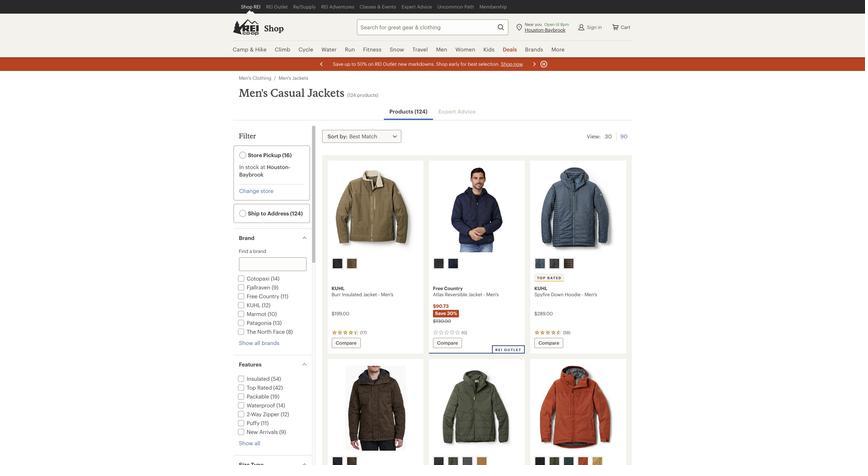 Task type: describe. For each thing, give the bounding box(es) containing it.
/
[[274, 75, 276, 81]]

- inside free country atlas reversible jacket - men's
[[484, 292, 485, 297]]

fjallraven link
[[237, 284, 270, 291]]

near
[[525, 22, 534, 26]]

90
[[621, 133, 628, 139]]

run button
[[341, 41, 359, 58]]

expert inside 'shop' banner
[[402, 4, 416, 10]]

water button
[[317, 41, 341, 58]]

country inside "cotopaxi (14) fjallraven (9) free country (11) kuhl (12) marmot (10) patagonia (13) the north face (8)"
[[259, 293, 279, 299]]

address
[[267, 210, 289, 217]]

- for kuhl burr insulated jacket - men's
[[378, 292, 380, 297]]

rei outlet
[[266, 4, 288, 10]]

on
[[368, 61, 374, 67]]

(124) inside ship to address (124) button
[[290, 210, 303, 217]]

a
[[250, 248, 252, 254]]

$199.00
[[332, 311, 349, 317]]

dark navy image
[[448, 259, 458, 268]]

rei co-op, go to rei.com home page link
[[233, 19, 259, 35]]

(10)
[[268, 311, 277, 317]]

- for kuhl spyfire down hoodie - men's
[[582, 292, 584, 297]]

buckwheat brown image
[[593, 457, 602, 465]]

(16)
[[282, 152, 292, 158]]

espresso image
[[333, 259, 342, 268]]

kids
[[484, 46, 495, 53]]

free country link
[[237, 293, 279, 299]]

$130.00
[[433, 318, 451, 324]]

(42)
[[273, 384, 283, 391]]

shop left "now"
[[501, 61, 512, 67]]

for
[[461, 61, 467, 67]]

in
[[598, 24, 602, 30]]

patagonia link
[[237, 320, 272, 326]]

brand
[[239, 235, 254, 241]]

& for camp
[[250, 46, 254, 53]]

the
[[247, 328, 256, 335]]

show all button
[[239, 440, 260, 447]]

run
[[345, 46, 355, 53]]

Find a brand text field
[[239, 258, 306, 271]]

basalt image
[[463, 457, 472, 465]]

men's casual jackets (124 products)
[[239, 86, 378, 99]]

reversible
[[445, 292, 467, 297]]

previous message image
[[317, 60, 326, 68]]

(12) inside insulated (54) top rated (42) packable (19) waterproof (14) 2-way zipper (12) puffy (11) new arrivals (9)
[[281, 411, 289, 417]]

insulated inside insulated (54) top rated (42) packable (19) waterproof (14) 2-way zipper (12) puffy (11) new arrivals (9)
[[247, 376, 270, 382]]

change
[[239, 188, 259, 194]]

snow button
[[386, 41, 408, 58]]

zipper
[[263, 411, 279, 417]]

houston- inside the houston- baybrook
[[267, 164, 290, 170]]

cotopaxi
[[247, 275, 269, 282]]

kuhl spyfire down hoodie - men's
[[535, 285, 597, 297]]

travel button
[[408, 41, 432, 58]]

brands
[[525, 46, 543, 53]]

rei inside the compare rei outlet
[[495, 348, 503, 352]]

90 link
[[621, 132, 628, 141]]

now
[[514, 61, 523, 67]]

rei inside shop rei link
[[254, 4, 261, 10]]

hoodie
[[565, 292, 581, 297]]

climb button
[[271, 41, 295, 58]]

cotopaxi (14) fjallraven (9) free country (11) kuhl (12) marmot (10) patagonia (13) the north face (8)
[[247, 275, 293, 335]]

1 horizontal spatial top
[[537, 276, 546, 280]]

rei inside rei outlet link
[[266, 4, 273, 10]]

men button
[[432, 41, 452, 58]]

$289.00
[[535, 311, 553, 317]]

kuhl inside "cotopaxi (14) fjallraven (9) free country (11) kuhl (12) marmot (10) patagonia (13) the north face (8)"
[[247, 302, 261, 308]]

group for kuhl kollusion fleece lined jacket - men's 0 image
[[330, 455, 420, 465]]

(11) inside insulated (54) top rated (42) packable (19) waterproof (14) 2-way zipper (12) puffy (11) new arrivals (9)
[[261, 420, 269, 426]]

kids button
[[480, 41, 499, 58]]

products
[[389, 108, 413, 115]]

store
[[261, 188, 274, 194]]

khaki image
[[347, 259, 357, 268]]

store pickup (16)
[[247, 152, 292, 158]]

save inside the $90.73 save 30% $130.00
[[435, 310, 446, 316]]

packable link
[[237, 393, 269, 400]]

black image for fjallraven skogso padded insulated jacket - men's 0 image
[[536, 457, 545, 465]]

insulated inside kuhl burr insulated jacket - men's
[[342, 292, 362, 297]]

marmot link
[[237, 311, 266, 317]]

(124) inside the products (124) button
[[415, 108, 428, 115]]

best
[[468, 61, 477, 67]]

shop rei link
[[238, 0, 263, 14]]

Search for great gear & clothing text field
[[357, 19, 509, 35]]

baybrook inside the houston- baybrook
[[239, 171, 264, 178]]

rei left adventures
[[321, 4, 328, 10]]

search image
[[497, 23, 505, 31]]

products (124)
[[389, 108, 428, 115]]

classes & events link
[[357, 0, 399, 14]]

shop inside shop rei link
[[241, 4, 252, 10]]

early
[[449, 61, 459, 67]]

compare for insulated compare button
[[336, 340, 357, 346]]

uncommon path
[[438, 4, 474, 10]]

compare button for atlas
[[433, 338, 462, 348]]

50%
[[357, 61, 367, 67]]

(19)
[[271, 393, 279, 400]]

patagonia
[[247, 320, 272, 326]]

men's inside kuhl spyfire down hoodie - men's
[[585, 292, 597, 297]]

jet black image
[[434, 259, 444, 268]]

(11) inside "cotopaxi (14) fjallraven (9) free country (11) kuhl (12) marmot (10) patagonia (13) the north face (8)"
[[281, 293, 288, 299]]

fjallraven
[[247, 284, 270, 291]]

snow
[[390, 46, 404, 53]]

insulated link
[[237, 376, 270, 382]]

climb
[[275, 46, 290, 53]]

compare inside the compare rei outlet
[[437, 340, 458, 346]]

(14) inside insulated (54) top rated (42) packable (19) waterproof (14) 2-way zipper (12) puffy (11) new arrivals (9)
[[276, 402, 285, 409]]

save up to 50% on rei outlet new markdowns. shop early for best selection. shop now
[[333, 61, 523, 67]]

advice inside expert advice button
[[457, 108, 476, 115]]

uncommon
[[438, 4, 463, 10]]

houston- inside the near you open til 8pm houston-baybrook
[[525, 27, 545, 33]]

clothing
[[253, 75, 271, 81]]

30%
[[447, 310, 457, 316]]

kuhl for burr
[[332, 285, 345, 291]]

free inside "cotopaxi (14) fjallraven (9) free country (11) kuhl (12) marmot (10) patagonia (13) the north face (8)"
[[247, 293, 258, 299]]

features
[[239, 361, 262, 368]]

near you open til 8pm houston-baybrook
[[525, 22, 569, 33]]

(8)
[[286, 328, 293, 335]]

rated inside insulated (54) top rated (42) packable (19) waterproof (14) 2-way zipper (12) puffy (11) new arrivals (9)
[[257, 384, 272, 391]]

up
[[345, 61, 350, 67]]

2-
[[247, 411, 251, 417]]

outlet inside promotional messages marquee
[[383, 61, 397, 67]]

deep forest image for black icon corresponding to fjallraven keb padded insulated hoodie - men's 0 image
[[448, 457, 458, 465]]

ship to address (124)
[[247, 210, 303, 217]]

classes
[[360, 4, 376, 10]]

new arrivals link
[[237, 429, 278, 435]]

all for show all brands
[[255, 340, 260, 346]]

top rated
[[537, 276, 562, 280]]

group for the free country atlas reversible jacket - men's 0 image
[[432, 256, 522, 271]]

expert advice link
[[399, 0, 435, 14]]

none search field inside 'shop' banner
[[345, 19, 509, 35]]

all for show all
[[255, 440, 260, 446]]

compare for 1st compare button from the right
[[539, 340, 559, 346]]

show for show all
[[239, 440, 253, 446]]

autumn leaf image
[[579, 457, 588, 465]]

men's jackets link
[[279, 75, 308, 81]]

in stock at
[[239, 164, 267, 170]]

jacket inside free country atlas reversible jacket - men's
[[469, 292, 482, 297]]

products (124) button
[[384, 104, 433, 120]]

puffy link
[[237, 420, 260, 426]]

country inside free country atlas reversible jacket - men's
[[444, 285, 463, 291]]

shop rei
[[241, 4, 261, 10]]

puffy
[[247, 420, 260, 426]]

camp
[[233, 46, 248, 53]]

kuhl link
[[237, 302, 261, 308]]

markdowns.
[[408, 61, 435, 67]]

kuhl for spyfire
[[535, 285, 548, 291]]

camp & hike button
[[233, 41, 271, 58]]

0 vertical spatial blackout image
[[550, 259, 559, 268]]

atlas
[[433, 292, 444, 297]]

expert advice inside button
[[439, 108, 476, 115]]



Task type: locate. For each thing, give the bounding box(es) containing it.
group
[[330, 256, 420, 271], [432, 256, 522, 271], [533, 256, 623, 271], [330, 455, 420, 465], [432, 455, 522, 465], [533, 455, 623, 465]]

adventures
[[329, 4, 354, 10]]

to
[[351, 61, 356, 67], [261, 210, 266, 217]]

save down $90.73
[[435, 310, 446, 316]]

1 horizontal spatial outlet
[[383, 61, 397, 67]]

baybrook inside the near you open til 8pm houston-baybrook
[[545, 27, 566, 33]]

2 horizontal spatial kuhl
[[535, 285, 548, 291]]

brand button
[[233, 229, 312, 247]]

(11) up arrivals
[[261, 420, 269, 426]]

shop
[[241, 4, 252, 10], [264, 23, 284, 33], [436, 61, 448, 67], [501, 61, 512, 67]]

black image
[[434, 457, 444, 465], [536, 457, 545, 465]]

find
[[239, 248, 248, 254]]

dark navy image
[[564, 457, 574, 465]]

country down the fjallraven
[[259, 293, 279, 299]]

1 vertical spatial blackout image
[[333, 457, 342, 465]]

(14) down the find a brand text box
[[271, 275, 280, 282]]

classes & events
[[360, 4, 396, 10]]

0 horizontal spatial &
[[250, 46, 254, 53]]

group for fjallraven keb padded insulated hoodie - men's 0 image
[[432, 455, 522, 465]]

0 vertical spatial jackets
[[292, 75, 308, 81]]

(9)
[[272, 284, 278, 291], [279, 429, 286, 435]]

0 horizontal spatial black image
[[434, 457, 444, 465]]

compare button down (58)
[[535, 338, 564, 348]]

show for show all brands
[[239, 340, 253, 346]]

1 horizontal spatial kuhl
[[332, 285, 345, 291]]

0 vertical spatial outlet
[[274, 4, 288, 10]]

shop banner
[[0, 0, 865, 58]]

2 compare from the left
[[437, 340, 458, 346]]

rated
[[547, 276, 562, 280], [257, 384, 272, 391]]

none field inside 'shop' banner
[[357, 19, 509, 35]]

waterproof link
[[237, 402, 275, 409]]

show all
[[239, 440, 260, 446]]

0 vertical spatial (12)
[[262, 302, 270, 308]]

compare button down (17)
[[332, 338, 361, 348]]

re/supply
[[293, 4, 316, 10]]

to inside button
[[261, 210, 266, 217]]

kuhl kollusion fleece lined jacket - men's 0 image
[[332, 363, 419, 454]]

rated up packable
[[257, 384, 272, 391]]

expert inside button
[[439, 108, 456, 115]]

(12)
[[262, 302, 270, 308], [281, 411, 289, 417]]

None search field
[[345, 19, 509, 35]]

1 vertical spatial show
[[239, 440, 253, 446]]

2 jacket from the left
[[469, 292, 482, 297]]

advice inside the expert advice link
[[417, 4, 432, 10]]

kuhl inside kuhl burr insulated jacket - men's
[[332, 285, 345, 291]]

group for kuhl spyfire down hoodie - men's 0 image
[[533, 256, 623, 271]]

pickup
[[263, 152, 281, 158]]

1 horizontal spatial jacket
[[469, 292, 482, 297]]

1 horizontal spatial deep forest image
[[550, 457, 559, 465]]

(12) right zipper
[[281, 411, 289, 417]]

rated up down
[[547, 276, 562, 280]]

0 vertical spatial rated
[[547, 276, 562, 280]]

midnight blue image
[[536, 259, 545, 268]]

0 vertical spatial (9)
[[272, 284, 278, 291]]

0 vertical spatial save
[[333, 61, 343, 67]]

kuhl burr insulated jacket - men's
[[332, 285, 393, 297]]

expert advice
[[402, 4, 432, 10], [439, 108, 476, 115]]

0 horizontal spatial expert advice
[[402, 4, 432, 10]]

free
[[433, 285, 443, 291], [247, 293, 258, 299]]

1 compare from the left
[[336, 340, 357, 346]]

promotional messages marquee
[[0, 57, 865, 71]]

2 all from the top
[[255, 440, 260, 446]]

next message image
[[530, 60, 538, 68]]

$90.73
[[433, 303, 449, 309]]

top inside insulated (54) top rated (42) packable (19) waterproof (14) 2-way zipper (12) puffy (11) new arrivals (9)
[[247, 384, 256, 391]]

(14) down (19)
[[276, 402, 285, 409]]

0 horizontal spatial houston-
[[267, 164, 290, 170]]

1 horizontal spatial save
[[435, 310, 446, 316]]

(124) right products
[[415, 108, 428, 115]]

rei
[[254, 4, 261, 10], [266, 4, 273, 10], [321, 4, 328, 10], [375, 61, 382, 67], [495, 348, 503, 352]]

1 vertical spatial insulated
[[247, 376, 270, 382]]

deals button
[[499, 41, 521, 58]]

2 show from the top
[[239, 440, 253, 446]]

1 compare button from the left
[[332, 338, 361, 348]]

group for kuhl burr insulated jacket - men's 0 image
[[330, 256, 420, 271]]

1 deep forest image from the left
[[448, 457, 458, 465]]

(17)
[[360, 330, 367, 335]]

turkish coffee image
[[564, 259, 574, 268]]

deep forest image for black icon related to fjallraven skogso padded insulated jacket - men's 0 image
[[550, 457, 559, 465]]

- inside kuhl spyfire down hoodie - men's
[[582, 292, 584, 297]]

marmot
[[247, 311, 266, 317]]

1 vertical spatial houston-
[[267, 164, 290, 170]]

outlet inside 'shop' banner
[[274, 4, 288, 10]]

way
[[251, 411, 262, 417]]

1 horizontal spatial &
[[377, 4, 381, 10]]

women button
[[452, 41, 480, 58]]

1 horizontal spatial rated
[[547, 276, 562, 280]]

open
[[544, 22, 555, 26]]

0 horizontal spatial compare
[[336, 340, 357, 346]]

2 horizontal spatial compare
[[539, 340, 559, 346]]

2 - from the left
[[484, 292, 485, 297]]

ship
[[248, 210, 260, 217]]

cart
[[621, 24, 630, 30]]

change store button
[[239, 187, 274, 195]]

rei right "on"
[[375, 61, 382, 67]]

rei inside promotional messages marquee
[[375, 61, 382, 67]]

3 compare button from the left
[[535, 338, 564, 348]]

kuhl up marmot link
[[247, 302, 261, 308]]

0 horizontal spatial outlet
[[274, 4, 288, 10]]

rei outlet link
[[263, 0, 291, 14]]

0 vertical spatial expert advice
[[402, 4, 432, 10]]

at
[[260, 164, 265, 170]]

2 horizontal spatial -
[[582, 292, 584, 297]]

insulated (54) top rated (42) packable (19) waterproof (14) 2-way zipper (12) puffy (11) new arrivals (9)
[[247, 376, 289, 435]]

new
[[247, 429, 258, 435]]

(124) right address
[[290, 210, 303, 217]]

membership link
[[477, 0, 510, 14]]

1 vertical spatial (14)
[[276, 402, 285, 409]]

0 vertical spatial (124)
[[415, 108, 428, 115]]

(11) right free country link
[[281, 293, 288, 299]]

1 horizontal spatial (12)
[[281, 411, 289, 417]]

houston- down the pickup
[[267, 164, 290, 170]]

& for classes
[[377, 4, 381, 10]]

outlet up shop link on the left of the page
[[274, 4, 288, 10]]

to right up
[[351, 61, 356, 67]]

advice
[[417, 4, 432, 10], [457, 108, 476, 115]]

1 horizontal spatial expert
[[439, 108, 456, 115]]

blackout image
[[550, 259, 559, 268], [333, 457, 342, 465]]

1 horizontal spatial country
[[444, 285, 463, 291]]

1 horizontal spatial compare
[[437, 340, 458, 346]]

(124
[[347, 92, 356, 98]]

0 horizontal spatial expert
[[402, 4, 416, 10]]

jackets left (124
[[307, 86, 345, 99]]

0 vertical spatial all
[[255, 340, 260, 346]]

1 vertical spatial baybrook
[[239, 171, 264, 178]]

0 horizontal spatial (124)
[[290, 210, 303, 217]]

1 vertical spatial to
[[261, 210, 266, 217]]

burr
[[332, 292, 341, 297]]

1 vertical spatial expert
[[439, 108, 456, 115]]

1 show from the top
[[239, 340, 253, 346]]

top down midnight blue image
[[537, 276, 546, 280]]

shop down rei outlet link
[[264, 23, 284, 33]]

1 vertical spatial (124)
[[290, 210, 303, 217]]

0 horizontal spatial save
[[333, 61, 343, 67]]

free down fjallraven link
[[247, 293, 258, 299]]

kuhl inside kuhl spyfire down hoodie - men's
[[535, 285, 548, 291]]

spyfire
[[535, 292, 550, 297]]

1 vertical spatial (9)
[[279, 429, 286, 435]]

1 vertical spatial (11)
[[261, 420, 269, 426]]

1 horizontal spatial expert advice
[[439, 108, 476, 115]]

1 vertical spatial (12)
[[281, 411, 289, 417]]

0 vertical spatial houston-
[[525, 27, 545, 33]]

3 compare from the left
[[539, 340, 559, 346]]

group for fjallraven skogso padded insulated jacket - men's 0 image
[[533, 455, 623, 465]]

black image left basalt image
[[434, 457, 444, 465]]

baybrook down "til"
[[545, 27, 566, 33]]

free country atlas reversible jacket - men's
[[433, 285, 499, 297]]

compare down $199.00
[[336, 340, 357, 346]]

free inside free country atlas reversible jacket - men's
[[433, 285, 443, 291]]

turkish coffee image
[[347, 457, 357, 465]]

rei co-op, go to rei.com home page image
[[233, 19, 259, 35]]

free country atlas reversible jacket - men's 0 image
[[433, 165, 521, 255]]

1 vertical spatial rated
[[257, 384, 272, 391]]

(12) up '(10)'
[[262, 302, 270, 308]]

save
[[333, 61, 343, 67], [435, 310, 446, 316]]

0 horizontal spatial insulated
[[247, 376, 270, 382]]

(9) right the fjallraven
[[272, 284, 278, 291]]

men's clothing link
[[239, 75, 271, 81]]

0 horizontal spatial compare button
[[332, 338, 361, 348]]

all down 'the north face' link
[[255, 340, 260, 346]]

show down "the"
[[239, 340, 253, 346]]

arrivals
[[259, 429, 278, 435]]

0 horizontal spatial rated
[[257, 384, 272, 391]]

black image for fjallraven keb padded insulated hoodie - men's 0 image
[[434, 457, 444, 465]]

free up atlas
[[433, 285, 443, 291]]

more button
[[547, 41, 569, 58]]

1 vertical spatial top
[[247, 384, 256, 391]]

jacket right burr
[[363, 292, 377, 297]]

top up packable link
[[247, 384, 256, 391]]

compare
[[336, 340, 357, 346], [437, 340, 458, 346], [539, 340, 559, 346]]

1 vertical spatial expert advice
[[439, 108, 476, 115]]

save inside promotional messages marquee
[[333, 61, 343, 67]]

expert advice inside 'shop' banner
[[402, 4, 432, 10]]

blackout image left turkish coffee image
[[550, 259, 559, 268]]

(9) inside "cotopaxi (14) fjallraven (9) free country (11) kuhl (12) marmot (10) patagonia (13) the north face (8)"
[[272, 284, 278, 291]]

show
[[239, 340, 253, 346], [239, 440, 253, 446]]

expert advice button
[[433, 104, 481, 119]]

0 horizontal spatial to
[[261, 210, 266, 217]]

selection.
[[479, 61, 500, 67]]

products)
[[357, 92, 378, 98]]

compare button down (0)
[[433, 338, 462, 348]]

1 horizontal spatial to
[[351, 61, 356, 67]]

men's inside free country atlas reversible jacket - men's
[[486, 292, 499, 297]]

0 horizontal spatial (9)
[[272, 284, 278, 291]]

1 horizontal spatial -
[[484, 292, 485, 297]]

chestnut image
[[477, 457, 487, 465]]

0 horizontal spatial baybrook
[[239, 171, 264, 178]]

1 horizontal spatial black image
[[536, 457, 545, 465]]

kuhl up burr
[[332, 285, 345, 291]]

blackout image left turkish coffee icon
[[333, 457, 342, 465]]

face
[[273, 328, 285, 335]]

1 vertical spatial country
[[259, 293, 279, 299]]

rei left 'rei outlet' in the left of the page
[[254, 4, 261, 10]]

1 horizontal spatial blackout image
[[550, 259, 559, 268]]

8pm
[[560, 22, 569, 26]]

sign in link
[[575, 20, 605, 34]]

0 vertical spatial insulated
[[342, 292, 362, 297]]

travel
[[413, 46, 428, 53]]

all down new arrivals 'link'
[[255, 440, 260, 446]]

fjallraven keb padded insulated hoodie - men's 0 image
[[433, 363, 521, 454]]

0 horizontal spatial kuhl
[[247, 302, 261, 308]]

kuhl up 'spyfire'
[[535, 285, 548, 291]]

insulated up top rated link
[[247, 376, 270, 382]]

0 horizontal spatial (12)
[[262, 302, 270, 308]]

shop link
[[264, 23, 284, 33]]

(9) right arrivals
[[279, 429, 286, 435]]

all
[[255, 340, 260, 346], [255, 440, 260, 446]]

in
[[239, 164, 244, 170]]

rei left the outlet
[[495, 348, 503, 352]]

compare button for insulated
[[332, 338, 361, 348]]

rei adventures link
[[319, 0, 357, 14]]

1 vertical spatial jackets
[[307, 86, 345, 99]]

1 horizontal spatial (124)
[[415, 108, 428, 115]]

kuhl spyfire down hoodie - men's 0 image
[[535, 165, 622, 255]]

compare down $130.00
[[437, 340, 458, 346]]

0 horizontal spatial jacket
[[363, 292, 377, 297]]

compare down $289.00 at the right of page
[[539, 340, 559, 346]]

1 horizontal spatial (9)
[[279, 429, 286, 435]]

shop left the early
[[436, 61, 448, 67]]

(13)
[[273, 320, 282, 326]]

jackets up men's casual jackets (124 products)
[[292, 75, 308, 81]]

show down new
[[239, 440, 253, 446]]

(12) inside "cotopaxi (14) fjallraven (9) free country (11) kuhl (12) marmot (10) patagonia (13) the north face (8)"
[[262, 302, 270, 308]]

re/supply link
[[291, 0, 319, 14]]

1 horizontal spatial (11)
[[281, 293, 288, 299]]

1 horizontal spatial baybrook
[[545, 27, 566, 33]]

the north face link
[[237, 328, 285, 335]]

1 vertical spatial save
[[435, 310, 446, 316]]

insulated right burr
[[342, 292, 362, 297]]

0 horizontal spatial country
[[259, 293, 279, 299]]

(0)
[[462, 330, 467, 335]]

(124)
[[415, 108, 428, 115], [290, 210, 303, 217]]

& left events
[[377, 4, 381, 10]]

0 vertical spatial (11)
[[281, 293, 288, 299]]

deep forest image left basalt image
[[448, 457, 458, 465]]

2 horizontal spatial compare button
[[535, 338, 564, 348]]

0 horizontal spatial deep forest image
[[448, 457, 458, 465]]

0 vertical spatial show
[[239, 340, 253, 346]]

0 vertical spatial (14)
[[271, 275, 280, 282]]

1 vertical spatial free
[[247, 293, 258, 299]]

30
[[605, 133, 612, 139]]

save left up
[[333, 61, 343, 67]]

0 vertical spatial free
[[433, 285, 443, 291]]

0 vertical spatial top
[[537, 276, 546, 280]]

None field
[[357, 19, 509, 35]]

0 horizontal spatial (11)
[[261, 420, 269, 426]]

sign
[[587, 24, 597, 30]]

(9) inside insulated (54) top rated (42) packable (19) waterproof (14) 2-way zipper (12) puffy (11) new arrivals (9)
[[279, 429, 286, 435]]

1 horizontal spatial houston-
[[525, 27, 545, 33]]

0 horizontal spatial advice
[[417, 4, 432, 10]]

1 horizontal spatial compare button
[[433, 338, 462, 348]]

shop up rei co-op, go to rei.com home page image on the left of the page
[[241, 4, 252, 10]]

1 - from the left
[[378, 292, 380, 297]]

deep forest image
[[448, 457, 458, 465], [550, 457, 559, 465]]

2 black image from the left
[[536, 457, 545, 465]]

baybrook down stock
[[239, 171, 264, 178]]

& left hike
[[250, 46, 254, 53]]

fjallraven skogso padded insulated jacket - men's 0 image
[[535, 363, 622, 454]]

show all brands
[[239, 340, 280, 346]]

men's clothing / men's jackets
[[239, 75, 308, 81]]

baybrook
[[545, 27, 566, 33], [239, 171, 264, 178]]

deep forest image left dark navy image
[[550, 457, 559, 465]]

1 horizontal spatial free
[[433, 285, 443, 291]]

jacket inside kuhl burr insulated jacket - men's
[[363, 292, 377, 297]]

kuhl burr insulated jacket - men's 0 image
[[332, 165, 419, 255]]

2 compare button from the left
[[433, 338, 462, 348]]

0 vertical spatial baybrook
[[545, 27, 566, 33]]

0 vertical spatial to
[[351, 61, 356, 67]]

0 vertical spatial country
[[444, 285, 463, 291]]

to inside promotional messages marquee
[[351, 61, 356, 67]]

0 horizontal spatial free
[[247, 293, 258, 299]]

men's
[[239, 75, 251, 81], [279, 75, 291, 81], [239, 86, 268, 99], [381, 292, 393, 297], [486, 292, 499, 297], [585, 292, 597, 297]]

hike
[[255, 46, 267, 53]]

0 horizontal spatial blackout image
[[333, 457, 342, 465]]

find a brand
[[239, 248, 266, 254]]

1 vertical spatial advice
[[457, 108, 476, 115]]

houston- down you
[[525, 27, 545, 33]]

1 vertical spatial all
[[255, 440, 260, 446]]

0 vertical spatial expert
[[402, 4, 416, 10]]

& inside "dropdown button"
[[250, 46, 254, 53]]

3 - from the left
[[582, 292, 584, 297]]

top
[[537, 276, 546, 280], [247, 384, 256, 391]]

pause banner message scrolling image
[[540, 60, 548, 68]]

men's inside kuhl burr insulated jacket - men's
[[381, 292, 393, 297]]

jacket right the 'reversible'
[[469, 292, 482, 297]]

0 vertical spatial advice
[[417, 4, 432, 10]]

1 jacket from the left
[[363, 292, 377, 297]]

stock
[[245, 164, 259, 170]]

country up the 'reversible'
[[444, 285, 463, 291]]

black image left dark navy image
[[536, 457, 545, 465]]

1 horizontal spatial insulated
[[342, 292, 362, 297]]

rei right shop rei in the top of the page
[[266, 4, 273, 10]]

$90.73 save 30% $130.00
[[433, 303, 457, 324]]

0 horizontal spatial top
[[247, 384, 256, 391]]

1 all from the top
[[255, 340, 260, 346]]

1 black image from the left
[[434, 457, 444, 465]]

1 vertical spatial &
[[250, 46, 254, 53]]

cycle button
[[295, 41, 317, 58]]

north
[[257, 328, 272, 335]]

2 deep forest image from the left
[[550, 457, 559, 465]]

- inside kuhl burr insulated jacket - men's
[[378, 292, 380, 297]]

1 horizontal spatial advice
[[457, 108, 476, 115]]

to right ship
[[261, 210, 266, 217]]

outlet left new
[[383, 61, 397, 67]]

(14) inside "cotopaxi (14) fjallraven (9) free country (11) kuhl (12) marmot (10) patagonia (13) the north face (8)"
[[271, 275, 280, 282]]

1 vertical spatial outlet
[[383, 61, 397, 67]]



Task type: vqa. For each thing, say whether or not it's contained in the screenshot.


